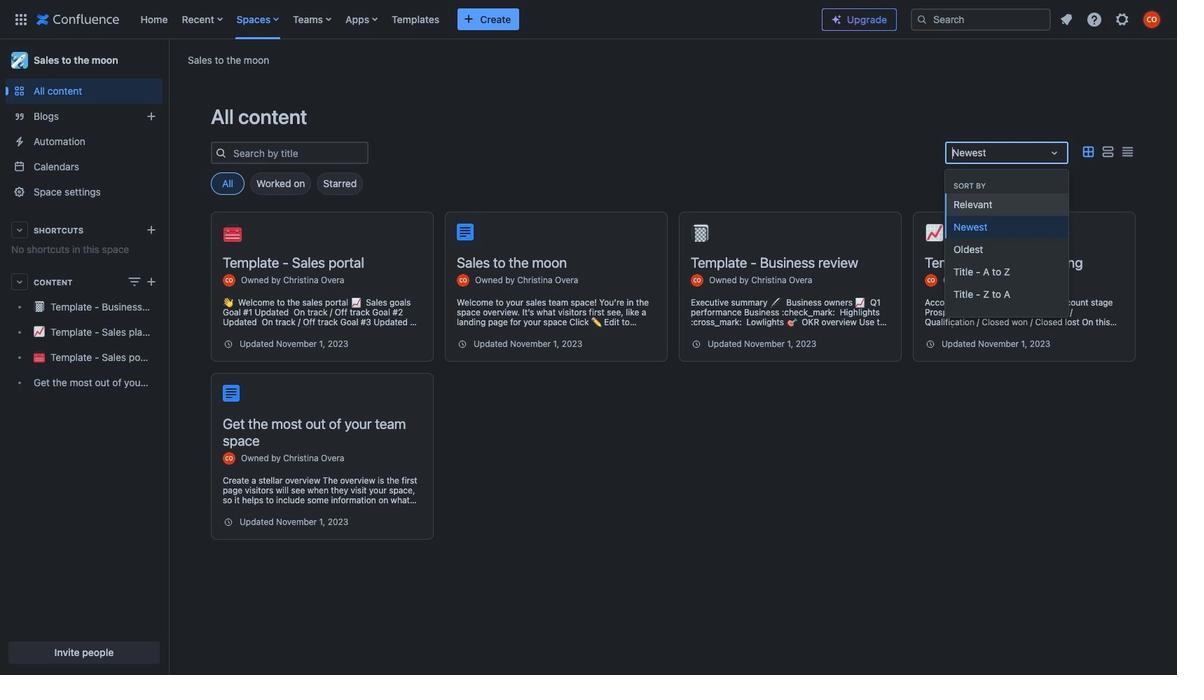 Task type: vqa. For each thing, say whether or not it's contained in the screenshot.
edit image
yes



Task type: describe. For each thing, give the bounding box(es) containing it.
collapse sidebar image
[[153, 46, 184, 74]]

global element
[[8, 0, 811, 39]]

:toolbox: image
[[224, 224, 242, 242]]

cards image
[[1081, 144, 1097, 160]]

premium image
[[832, 14, 843, 25]]

profile picture image for :toolbox: image
[[223, 274, 236, 287]]

page image
[[223, 385, 240, 402]]

profile picture image for page image
[[223, 452, 236, 465]]

:chart_with_upwards_trend: image
[[926, 224, 944, 242]]

create image
[[143, 273, 160, 290]]

share image
[[1060, 224, 1077, 241]]

Search by title field
[[229, 143, 367, 163]]

compact list image
[[1120, 144, 1137, 160]]

appswitcher icon image
[[13, 11, 29, 28]]

:toolbox: image
[[224, 224, 242, 242]]

change view image
[[126, 273, 143, 290]]

profile picture image for page icon
[[457, 274, 470, 287]]

search image
[[917, 14, 928, 25]]

page image
[[457, 224, 474, 241]]



Task type: locate. For each thing, give the bounding box(es) containing it.
list image
[[1100, 144, 1117, 160]]

:chart_with_upwards_trend: image
[[926, 224, 944, 242]]

None text field
[[953, 146, 956, 160]]

banner
[[0, 0, 1178, 42]]

profile picture image
[[223, 274, 236, 287], [457, 274, 470, 287], [691, 274, 704, 287], [926, 274, 938, 287], [223, 452, 236, 465]]

create a blog image
[[143, 108, 160, 125]]

list for appswitcher icon
[[134, 0, 811, 39]]

0 horizontal spatial list
[[134, 0, 811, 39]]

list
[[134, 0, 811, 39], [1055, 7, 1170, 32]]

settings icon image
[[1115, 11, 1132, 28]]

add shortcut image
[[143, 222, 160, 238]]

open image
[[1047, 144, 1064, 161]]

None search field
[[912, 8, 1052, 31]]

tree inside space element
[[6, 294, 163, 395]]

help icon image
[[1087, 11, 1104, 28]]

tree
[[6, 294, 163, 395]]

Search field
[[912, 8, 1052, 31]]

list for premium image
[[1055, 7, 1170, 32]]

space element
[[0, 39, 168, 675]]

edit image
[[1038, 224, 1055, 241]]

notification icon image
[[1059, 11, 1076, 28]]

1 horizontal spatial list
[[1055, 7, 1170, 32]]

:notebook: image
[[692, 224, 710, 242], [692, 224, 710, 242]]

confluence image
[[36, 11, 120, 28], [36, 11, 120, 28]]



